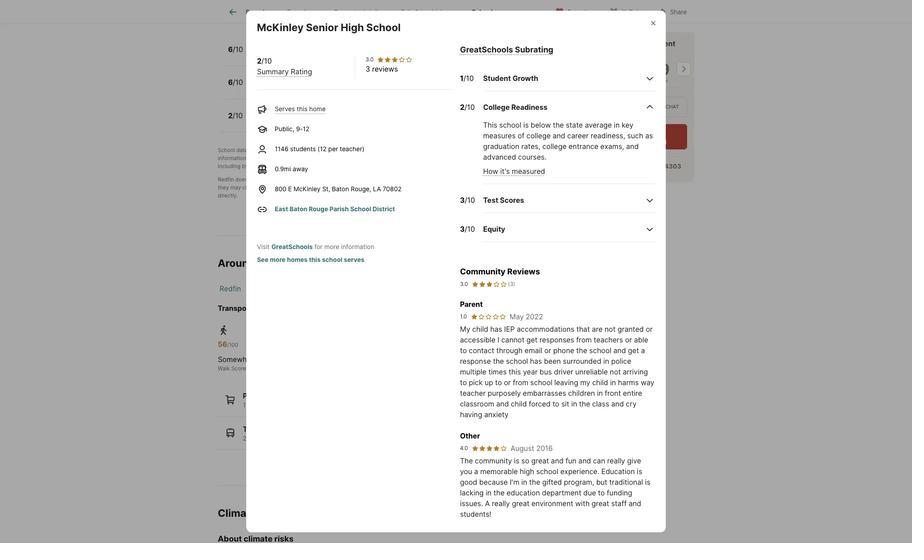 Task type: locate. For each thing, give the bounding box(es) containing it.
1 vertical spatial are
[[274, 184, 282, 191]]

is inside this school is below the state average in key measures of college and career readiness, such as graduation rates, college entrance exams, and advanced courses.
[[524, 121, 529, 129]]

accurate.
[[338, 184, 361, 191]]

a inside school service boundaries are intended to be used as a reference only; they may change and are not
[[494, 176, 497, 183]]

serves
[[301, 51, 322, 58], [292, 84, 312, 91], [275, 105, 295, 113]]

police
[[612, 357, 632, 366]]

is down give
[[637, 467, 643, 476]]

1 vertical spatial summary
[[257, 67, 289, 76]]

and down such
[[627, 142, 639, 151]]

senior down "overview"
[[306, 22, 339, 34]]

guaranteed
[[293, 184, 322, 191]]

accessible
[[460, 336, 496, 344]]

the inside guaranteed to be accurate. to verify school enrollment eligibility, contact the school district directly.
[[478, 184, 486, 191]]

times
[[489, 368, 507, 376]]

1 vertical spatial get
[[628, 346, 639, 355]]

greatschools subrating
[[460, 45, 554, 54]]

key
[[622, 121, 634, 129]]

1 vertical spatial rating 3.0 out of 5 element
[[472, 280, 507, 288]]

None button
[[568, 50, 604, 88], [607, 50, 643, 88], [647, 50, 682, 88], [568, 50, 604, 88], [607, 50, 643, 88], [647, 50, 682, 88]]

other up 4.0
[[460, 432, 480, 441]]

their up themselves.
[[348, 155, 360, 162]]

and up redfin does not endorse or guarantee this information.
[[278, 163, 288, 170]]

mckinley inside "element"
[[257, 22, 304, 34]]

public, down "glasgow"
[[253, 84, 273, 91]]

1 their from the left
[[348, 155, 360, 162]]

college down below
[[527, 131, 551, 140]]

1 vertical spatial as
[[278, 155, 284, 162]]

0 horizontal spatial their
[[348, 155, 360, 162]]

next image
[[677, 62, 691, 76]]

school data is provided by greatschools
[[218, 147, 320, 154]]

are up enrollment
[[426, 176, 434, 183]]

equity
[[483, 225, 506, 233]]

x-out
[[622, 8, 639, 15]]

school right middle
[[310, 74, 334, 83]]

readiness,
[[591, 131, 626, 140]]

0 vertical spatial serves
[[301, 51, 322, 58]]

not down police
[[610, 368, 621, 376]]

e inside the mckinley senior high school dialog
[[288, 185, 292, 193]]

and up police
[[614, 346, 626, 355]]

the left state
[[553, 121, 564, 129]]

29 sunday
[[650, 60, 670, 84]]

1 vertical spatial contact
[[469, 346, 495, 355]]

somewhat walkable walk score ®
[[218, 355, 285, 372]]

transportation near 1637 e lakeshore dr
[[218, 304, 360, 313]]

school down 2.2mi
[[329, 107, 353, 116]]

3 down 0.8mi at the top left
[[366, 65, 370, 74]]

1 horizontal spatial high
[[341, 22, 364, 34]]

overview
[[287, 8, 315, 16]]

mckinley senior high school down property
[[257, 22, 401, 34]]

more right see
[[270, 256, 286, 264]]

mckinley down "guarantee"
[[294, 185, 321, 193]]

0 vertical spatial rating 3.0 out of 5 element
[[377, 56, 413, 63]]

3 /10 left equity in the right top of the page
[[460, 225, 475, 233]]

1 horizontal spatial as
[[487, 176, 493, 183]]

0 vertical spatial 3.0
[[366, 56, 374, 63]]

baton down information.
[[332, 185, 349, 193]]

1 vertical spatial 3 /10
[[460, 225, 475, 233]]

0 horizontal spatial 2 /10
[[228, 111, 243, 120]]

0 vertical spatial 1
[[460, 74, 464, 83]]

mckinley senior high school up 12
[[253, 107, 353, 116]]

schools down renters at the top right of the page
[[474, 155, 493, 162]]

option
[[563, 97, 619, 117]]

1 left "student"
[[460, 74, 464, 83]]

2 vertical spatial as
[[487, 176, 493, 183]]

home
[[336, 51, 352, 58], [327, 84, 343, 91], [309, 105, 326, 113], [279, 257, 307, 270]]

as inside this school is below the state average in key measures of college and career readiness, such as graduation rates, college entrance exams, and advanced courses.
[[646, 131, 653, 140]]

0 horizontal spatial tour
[[563, 39, 579, 48]]

1 vertical spatial more
[[270, 256, 286, 264]]

are down "endorse"
[[274, 184, 282, 191]]

serves up public, 9-12 at the top left
[[275, 105, 295, 113]]

1 vertical spatial 3
[[460, 196, 465, 205]]

e right 800
[[288, 185, 292, 193]]

2.2mi
[[350, 84, 366, 91]]

0 horizontal spatial 3.0
[[366, 56, 374, 63]]

school inside first step, and conduct their own investigation to determine their desired schools or school districts, including by contacting and visiting the schools themselves.
[[501, 155, 518, 162]]

serves right 5
[[301, 51, 322, 58]]

1 vertical spatial other
[[460, 531, 480, 540]]

school up to
[[357, 176, 375, 183]]

entire
[[623, 389, 643, 398]]

tour via video chat
[[625, 104, 679, 110]]

recommends
[[404, 147, 437, 154]]

rating inside 2 /10 summary rating
[[291, 67, 312, 76]]

in
[[614, 121, 620, 129], [604, 357, 610, 366], [611, 378, 616, 387], [597, 389, 603, 398], [572, 400, 578, 409], [522, 478, 528, 487], [486, 489, 492, 497]]

0 horizontal spatial by
[[242, 163, 248, 170]]

1 horizontal spatial 2
[[257, 57, 262, 66]]

3 /10 for equity
[[460, 225, 475, 233]]

1 horizontal spatial 1
[[460, 74, 464, 83]]

the inside this school is below the state average in key measures of college and career readiness, such as graduation rates, college entrance exams, and advanced courses.
[[553, 121, 564, 129]]

see more homes this school serves link
[[257, 256, 365, 264]]

1 vertical spatial e
[[308, 304, 312, 313]]

this up serves this home link
[[314, 84, 325, 91]]

with down favorite
[[580, 39, 595, 48]]

the inside first step, and conduct their own investigation to determine their desired schools or school districts, including by contacting and visiting the schools themselves.
[[308, 163, 317, 170]]

1 vertical spatial public,
[[253, 84, 273, 91]]

the down children
[[580, 400, 591, 409]]

as
[[646, 131, 653, 140], [278, 155, 284, 162], [487, 176, 493, 183]]

to right intended at the top of page
[[459, 176, 464, 183]]

at
[[638, 139, 643, 146]]

contact down accessible
[[469, 346, 495, 355]]

1 horizontal spatial more
[[325, 243, 340, 251]]

3 /10 left test
[[460, 196, 475, 205]]

senior inside "element"
[[306, 22, 339, 34]]

harms
[[618, 378, 639, 387]]

having
[[460, 410, 483, 419]]

great
[[532, 457, 549, 465], [512, 499, 530, 508], [592, 499, 610, 508]]

56 /100
[[218, 340, 238, 349]]

1 horizontal spatial their
[[440, 155, 452, 162]]

home down greatschools link
[[279, 257, 307, 270]]

be down information.
[[330, 184, 336, 191]]

2 3 /10 from the top
[[460, 225, 475, 233]]

visit greatschools for more information
[[257, 243, 375, 251]]

2 horizontal spatial as
[[646, 131, 653, 140]]

2 horizontal spatial child
[[593, 378, 609, 387]]

2 /10 summary rating
[[257, 57, 312, 76]]

desired
[[453, 155, 472, 162]]

2 other from the top
[[460, 531, 480, 540]]

lakeshore
[[314, 304, 350, 313]]

1 vertical spatial mckinley senior high school
[[253, 107, 353, 116]]

schedule tour next available: today at 12:00 pm
[[583, 129, 667, 146]]

is for so
[[514, 457, 520, 465]]

information.
[[326, 176, 356, 183]]

0 vertical spatial get
[[527, 336, 538, 344]]

risks
[[259, 507, 283, 520]]

rating 3.0 out of 5 element
[[377, 56, 413, 63], [472, 280, 507, 288]]

child down purposely
[[511, 400, 527, 409]]

0 vertical spatial summary
[[259, 14, 287, 21]]

see more homes this school serves
[[257, 256, 365, 264]]

0 horizontal spatial baton
[[290, 205, 308, 213]]

how it's measured link
[[483, 167, 545, 176]]

1 vertical spatial has
[[530, 357, 542, 366]]

2 down 6 /10 on the top left of the page
[[228, 111, 233, 120]]

26
[[274, 401, 281, 409]]

0 horizontal spatial from
[[513, 378, 529, 387]]

favorite
[[568, 8, 591, 15]]

a inside the community is so great and fun and can really give you a memorable high school experience. education is good because i'm in the gifted program, but traditional is lacking in the education department due to funding issues. a really great environment with great staff and students!
[[475, 467, 479, 476]]

1 vertical spatial mckinley
[[253, 107, 286, 116]]

to down the recommends
[[407, 155, 412, 162]]

0 vertical spatial be
[[465, 176, 472, 183]]

august 2016
[[511, 444, 553, 453]]

0 vertical spatial 3
[[366, 65, 370, 74]]

1 inside the mckinley senior high school dialog
[[460, 74, 464, 83]]

college
[[527, 131, 551, 140], [543, 142, 567, 151]]

redfin up they
[[218, 176, 234, 183]]

are right that
[[592, 325, 603, 334]]

via
[[640, 104, 648, 110]]

1 vertical spatial serves
[[292, 84, 312, 91]]

1 horizontal spatial tour
[[625, 104, 639, 110]]

/10 inside 6 /10 public, prek-5 • serves this home • 0.8mi
[[233, 45, 243, 54]]

&
[[415, 8, 419, 16]]

tour with a redfin premier agent
[[563, 39, 676, 48]]

1 down places
[[243, 401, 246, 409]]

baton
[[332, 185, 349, 193], [290, 205, 308, 213]]

equity button
[[483, 217, 656, 242]]

1 horizontal spatial information
[[341, 243, 375, 251]]

1 horizontal spatial by
[[279, 147, 285, 154]]

0 vertical spatial e
[[288, 185, 292, 193]]

high
[[341, 22, 364, 34], [311, 107, 328, 116]]

tour inside list box
[[625, 104, 639, 110]]

mckinley senior high school dialog
[[246, 11, 666, 543]]

baton right east
[[290, 205, 308, 213]]

but
[[597, 478, 608, 487]]

more right 'for'
[[325, 243, 340, 251]]

school inside this school is below the state average in key measures of college and career readiness, such as graduation rates, college entrance exams, and advanced courses.
[[500, 121, 522, 129]]

1637
[[289, 304, 306, 313]]

be
[[465, 176, 472, 183], [330, 184, 336, 191]]

serves this home
[[275, 105, 326, 113]]

gifted
[[543, 478, 562, 487]]

2 vertical spatial 3
[[460, 225, 465, 233]]

students
[[290, 145, 316, 153]]

contact inside my child has iep accommodations that are not granted or accessible i cannot get responses from teachers or able to contact through email or phone the school and get a response the school has been surrounded in police multiple times this year bus driver unreliable not arriving to pick up to or from school leaving my child in harms way teacher purposely embarrasses children in front entire classroom and child forced to sit in the class and cry having anxiety
[[469, 346, 495, 355]]

or down use
[[495, 155, 500, 162]]

0 vertical spatial mckinley
[[257, 22, 304, 34]]

good
[[460, 478, 478, 487]]

tour down favorite button on the right of the page
[[563, 39, 579, 48]]

0 horizontal spatial 2
[[228, 111, 233, 120]]

1 horizontal spatial 2 /10
[[460, 103, 475, 112]]

1 horizontal spatial be
[[465, 176, 472, 183]]

high down glasgow middle school public, 6-8 • serves this home • 2.2mi
[[311, 107, 328, 116]]

1 3 /10 from the top
[[460, 196, 475, 205]]

get down 'able'
[[628, 346, 639, 355]]

from down that
[[577, 336, 592, 344]]

is left so
[[514, 457, 520, 465]]

1 6 from the top
[[228, 45, 233, 54]]

as inside , a nonprofit organization. redfin recommends buyers and renters use greatschools information and ratings as a
[[278, 155, 284, 162]]

mckinley down greatschools summary rating
[[257, 22, 304, 34]]

1 vertical spatial by
[[242, 163, 248, 170]]

1 vertical spatial rating
[[291, 67, 312, 76]]

1 horizontal spatial child
[[511, 400, 527, 409]]

0 vertical spatial child
[[473, 325, 489, 334]]

funding
[[607, 489, 633, 497]]

pick
[[469, 378, 483, 387]]

contact inside guaranteed to be accurate. to verify school enrollment eligibility, contact the school district directly.
[[457, 184, 477, 191]]

teachers
[[594, 336, 624, 344]]

great down due
[[592, 499, 610, 508]]

2 vertical spatial public,
[[275, 125, 295, 133]]

3 /10 for test scores
[[460, 196, 475, 205]]

0 vertical spatial contact
[[457, 184, 477, 191]]

serves
[[344, 256, 365, 264]]

tax
[[421, 8, 430, 16]]

2 6 from the top
[[228, 78, 233, 87]]

/10 left test
[[465, 196, 475, 205]]

be inside school service boundaries are intended to be used as a reference only; they may change and are not
[[465, 176, 472, 183]]

as right at
[[646, 131, 653, 140]]

not inside school service boundaries are intended to be used as a reference only; they may change and are not
[[283, 184, 291, 191]]

serves inside 6 /10 public, prek-5 • serves this home • 0.8mi
[[301, 51, 322, 58]]

by inside first step, and conduct their own investigation to determine their desired schools or school districts, including by contacting and visiting the schools themselves.
[[242, 163, 248, 170]]

rating down 5
[[291, 67, 312, 76]]

contact down used
[[457, 184, 477, 191]]

2 up "glasgow"
[[257, 57, 262, 66]]

0 vertical spatial high
[[341, 22, 364, 34]]

senior up 9-
[[287, 107, 310, 116]]

use
[[487, 147, 496, 154]]

1 vertical spatial 1
[[243, 401, 246, 409]]

information inside , a nonprofit organization. redfin recommends buyers and renters use greatschools information and ratings as a
[[218, 155, 246, 162]]

redfin up investigation
[[386, 147, 402, 154]]

they
[[218, 184, 229, 191]]

0 horizontal spatial has
[[491, 325, 503, 334]]

directly.
[[218, 192, 238, 199]]

0 vertical spatial senior
[[306, 22, 339, 34]]

0 vertical spatial tour
[[563, 39, 579, 48]]

in up class
[[597, 389, 603, 398]]

are inside my child has iep accommodations that are not granted or accessible i cannot get responses from teachers or able to contact through email or phone the school and get a response the school has been surrounded in police multiple times this year bus driver unreliable not arriving to pick up to or from school leaving my child in harms way teacher purposely embarrasses children in front entire classroom and child forced to sit in the class and cry having anxiety
[[592, 325, 603, 334]]

and down "endorse"
[[263, 184, 272, 191]]

0 horizontal spatial get
[[527, 336, 538, 344]]

0 horizontal spatial as
[[278, 155, 284, 162]]

way
[[641, 378, 655, 387]]

is right data in the left top of the page
[[249, 147, 253, 154]]

6 inside 6 /10 public, prek-5 • serves this home • 0.8mi
[[228, 45, 233, 54]]

1 vertical spatial information
[[341, 243, 375, 251]]

other
[[460, 432, 480, 441], [460, 531, 480, 540]]

0 vertical spatial baton
[[332, 185, 349, 193]]

school inside "element"
[[367, 22, 401, 34]]

and down front
[[612, 400, 624, 409]]

0 horizontal spatial really
[[492, 499, 510, 508]]

summary inside 2 /10 summary rating
[[257, 67, 289, 76]]

0 horizontal spatial be
[[330, 184, 336, 191]]

mckinley senior high school element
[[257, 11, 412, 34]]

provided
[[255, 147, 277, 154]]

• right 5
[[296, 51, 300, 58]]

2 vertical spatial are
[[592, 325, 603, 334]]

today
[[621, 139, 636, 146]]

of
[[518, 131, 525, 140]]

1 horizontal spatial get
[[628, 346, 639, 355]]

1 vertical spatial 3.0
[[460, 281, 468, 288]]

serves inside the mckinley senior high school dialog
[[275, 105, 295, 113]]

response
[[460, 357, 491, 366]]

school down 'for'
[[322, 256, 343, 264]]

0 horizontal spatial child
[[473, 325, 489, 334]]

themselves.
[[339, 163, 369, 170]]

2 horizontal spatial are
[[592, 325, 603, 334]]

courses.
[[518, 153, 547, 161]]

6 /10 public, prek-5 • serves this home • 0.8mi
[[228, 45, 375, 58]]

0 vertical spatial public,
[[253, 51, 273, 58]]

does
[[236, 176, 248, 183]]

2 /10 down 1 /10
[[460, 103, 475, 112]]

this down visit on the top
[[257, 257, 276, 270]]

2 vertical spatial child
[[511, 400, 527, 409]]

schools down conduct
[[318, 163, 338, 170]]

0 horizontal spatial high
[[311, 107, 328, 116]]

0 vertical spatial 3 /10
[[460, 196, 475, 205]]

2 vertical spatial serves
[[275, 105, 295, 113]]

1 vertical spatial be
[[330, 184, 336, 191]]

in left key
[[614, 121, 620, 129]]

2 down 1 /10
[[460, 103, 465, 112]]

to inside the community is so great and fun and can really give you a memorable high school experience. education is good because i'm in the gifted program, but traditional is lacking in the education department due to funding issues. a really great environment with great staff and students!
[[598, 489, 605, 497]]

2 inside 2 /10 summary rating
[[257, 57, 262, 66]]

1 vertical spatial tour
[[625, 104, 639, 110]]

12:00
[[644, 139, 658, 146]]

/10 left prek-
[[262, 57, 272, 66]]

this up 9-
[[297, 105, 308, 113]]

test
[[483, 196, 499, 205]]

redfin left premier
[[603, 39, 625, 48]]

get up email
[[527, 336, 538, 344]]

buyers
[[438, 147, 455, 154]]

to inside school service boundaries are intended to be used as a reference only; they may change and are not
[[459, 176, 464, 183]]

so
[[522, 457, 530, 465]]

child
[[473, 325, 489, 334], [593, 378, 609, 387], [511, 400, 527, 409]]

rating up 6 /10 public, prek-5 • serves this home • 0.8mi
[[289, 14, 307, 21]]

3 reviews
[[366, 65, 398, 74]]

not up change
[[249, 176, 258, 183]]

0 horizontal spatial rating 3.0 out of 5 element
[[377, 56, 413, 63]]

0 vertical spatial mckinley senior high school
[[257, 22, 401, 34]]

1 horizontal spatial rating 3.0 out of 5 element
[[472, 280, 507, 288]]

tab list
[[218, 0, 513, 23]]

not down redfin does not endorse or guarantee this information.
[[283, 184, 291, 191]]

4
[[320, 401, 324, 409]]

rating 4.0 out of 5 element
[[472, 445, 507, 452]]

by up does
[[242, 163, 248, 170]]

parish
[[330, 205, 349, 213]]

2022
[[526, 312, 543, 321]]

1 horizontal spatial from
[[577, 336, 592, 344]]

school
[[367, 22, 401, 34], [310, 74, 334, 83], [329, 107, 353, 116], [218, 147, 235, 154], [357, 176, 375, 183], [350, 205, 371, 213]]

0 horizontal spatial e
[[288, 185, 292, 193]]

their down the buyers
[[440, 155, 452, 162]]

1 horizontal spatial 3.0
[[460, 281, 468, 288]]

home left 0.8mi at the top left
[[336, 51, 352, 58]]

school service boundaries are intended to be used as a reference only; they may change and are not
[[218, 176, 537, 191]]

6 left "glasgow"
[[228, 78, 233, 87]]

with inside the community is so great and fun and can really give you a memorable high school experience. education is good because i'm in the gifted program, but traditional is lacking in the education department due to funding issues. a really great environment with great staff and students!
[[576, 499, 590, 508]]

home inside glasgow middle school public, 6-8 • serves this home • 2.2mi
[[327, 84, 343, 91]]

2016
[[537, 444, 553, 453]]

schools tab
[[462, 1, 506, 23]]

this inside 6 /10 public, prek-5 • serves this home • 0.8mi
[[323, 51, 334, 58]]

rating 3.0 out of 5 element down community
[[472, 280, 507, 288]]



Task type: describe. For each thing, give the bounding box(es) containing it.
1 horizontal spatial great
[[532, 457, 549, 465]]

renters
[[468, 147, 486, 154]]

see
[[257, 256, 269, 264]]

1 horizontal spatial baton
[[332, 185, 349, 193]]

2 horizontal spatial great
[[592, 499, 610, 508]]

and down ,
[[315, 155, 325, 162]]

is for below
[[524, 121, 529, 129]]

/10 inside 2 /10 summary rating
[[262, 57, 272, 66]]

front
[[605, 389, 621, 398]]

details
[[362, 8, 381, 16]]

guaranteed to be accurate. to verify school enrollment eligibility, contact the school district directly.
[[218, 184, 523, 199]]

email
[[525, 346, 543, 355]]

overview tab
[[277, 1, 324, 23]]

the down high
[[530, 478, 541, 487]]

community reviews
[[460, 267, 540, 276]]

accommodations
[[517, 325, 575, 334]]

share button
[[650, 2, 695, 20]]

/10 down 6 /10 on the top left of the page
[[233, 111, 243, 120]]

0 vertical spatial with
[[580, 39, 595, 48]]

/10 left equity in the right top of the page
[[465, 225, 475, 233]]

(225) 240-4303
[[631, 162, 682, 170]]

in left police
[[604, 357, 610, 366]]

2 horizontal spatial 2
[[460, 103, 465, 112]]

premier
[[627, 39, 654, 48]]

graduation
[[483, 142, 520, 151]]

public, inside 6 /10 public, prek-5 • serves this home • 0.8mi
[[253, 51, 273, 58]]

to inside guaranteed to be accurate. to verify school enrollment eligibility, contact the school district directly.
[[323, 184, 328, 191]]

share
[[670, 8, 687, 15]]

mckinley senior high school inside mckinley senior high school "element"
[[257, 22, 401, 34]]

only;
[[525, 176, 537, 183]]

or up 'able'
[[646, 325, 653, 334]]

this up st,
[[315, 176, 324, 183]]

sale & tax history tab
[[391, 1, 462, 23]]

or inside first step, and conduct their own investigation to determine their desired schools or school districts, including by contacting and visiting the schools themselves.
[[495, 155, 500, 162]]

sale
[[401, 8, 414, 16]]

public, inside glasgow middle school public, 6-8 • serves this home • 2.2mi
[[253, 84, 273, 91]]

home inside the mckinley senior high school dialog
[[309, 105, 326, 113]]

redfin up transportation
[[220, 284, 241, 293]]

to inside first step, and conduct their own investigation to determine their desired schools or school districts, including by contacting and visiting the schools themselves.
[[407, 155, 412, 162]]

1 inside places 1 grocery, 26 restaurants, 4 parks
[[243, 401, 246, 409]]

in up front
[[611, 378, 616, 387]]

visiting
[[289, 163, 307, 170]]

this down visit greatschools for more information
[[309, 256, 321, 264]]

1146 students (12 per teacher)
[[275, 145, 365, 153]]

/10 left "glasgow"
[[233, 78, 243, 87]]

1 other from the top
[[460, 432, 480, 441]]

and right staff
[[629, 499, 642, 508]]

and left "career" at the right top of the page
[[553, 131, 566, 140]]

0 horizontal spatial are
[[274, 184, 282, 191]]

or up purposely
[[504, 378, 511, 387]]

or up 800
[[281, 176, 287, 183]]

0 vertical spatial has
[[491, 325, 503, 334]]

property details tab
[[324, 1, 391, 23]]

0 vertical spatial college
[[527, 131, 551, 140]]

1 vertical spatial child
[[593, 378, 609, 387]]

eligibility,
[[432, 184, 456, 191]]

and down purposely
[[497, 400, 509, 409]]

school inside the community is so great and fun and can really give you a memorable high school experience. education is good because i'm in the gifted program, but traditional is lacking in the education department due to funding issues. a really great environment with great staff and students!
[[537, 467, 559, 476]]

my
[[460, 325, 471, 334]]

property details
[[334, 8, 381, 16]]

0 vertical spatial are
[[426, 176, 434, 183]]

tour via video chat list box
[[563, 97, 688, 117]]

may 2022
[[510, 312, 543, 321]]

70802
[[383, 185, 402, 193]]

a inside my child has iep accommodations that are not granted or accessible i cannot get responses from teachers or able to contact through email or phone the school and get a response the school has been surrounded in police multiple times this year bus driver unreliable not arriving to pick up to or from school leaving my child in harms way teacher purposely embarrasses children in front entire classroom and child forced to sit in the class and cry having anxiety
[[641, 346, 645, 355]]

school left data in the left top of the page
[[218, 147, 235, 154]]

school down the through
[[506, 357, 528, 366]]

public, inside the mckinley senior high school dialog
[[275, 125, 295, 133]]

1 horizontal spatial has
[[530, 357, 542, 366]]

0.9mi
[[275, 165, 291, 173]]

the up the surrounded
[[577, 346, 588, 355]]

own
[[361, 155, 372, 162]]

rating 1.0 out of 5 element
[[471, 313, 506, 320]]

to up response
[[460, 346, 467, 355]]

st,
[[322, 185, 330, 193]]

the up "times"
[[493, 357, 504, 366]]

1 vertical spatial schools
[[318, 163, 338, 170]]

such
[[628, 131, 644, 140]]

summary rating link
[[257, 67, 312, 76]]

as inside school service boundaries are intended to be used as a reference only; they may change and are not
[[487, 176, 493, 183]]

school down 'service' at the left top of page
[[386, 184, 403, 191]]

districts,
[[519, 155, 541, 162]]

grocery,
[[248, 401, 272, 409]]

a left first
[[285, 155, 288, 162]]

/10 left 'college'
[[465, 103, 475, 112]]

district
[[373, 205, 395, 213]]

is for provided
[[249, 147, 253, 154]]

a left premier
[[597, 39, 601, 48]]

2 /10 inside the mckinley senior high school dialog
[[460, 103, 475, 112]]

this
[[483, 121, 498, 129]]

0 vertical spatial by
[[279, 147, 285, 154]]

in inside this school is below the state average in key measures of college and career readiness, such as graduation rates, college entrance exams, and advanced courses.
[[614, 121, 620, 129]]

give
[[628, 457, 642, 465]]

tour for tour via video chat
[[625, 104, 639, 110]]

and up the experience.
[[579, 457, 591, 465]]

a right ,
[[323, 147, 326, 154]]

search
[[246, 8, 267, 16]]

/10 left "student"
[[464, 74, 474, 83]]

or down granted
[[626, 336, 632, 344]]

this inside glasgow middle school public, 6-8 • serves this home • 2.2mi
[[314, 84, 325, 91]]

test scores
[[483, 196, 525, 205]]

1 horizontal spatial e
[[308, 304, 312, 313]]

redfin inside , a nonprofit organization. redfin recommends buyers and renters use greatschools information and ratings as a
[[386, 147, 402, 154]]

transit 201, 202, megabus
[[243, 425, 299, 442]]

east
[[275, 205, 288, 213]]

6 for 6 /10 public, prek-5 • serves this home • 0.8mi
[[228, 45, 233, 54]]

students!
[[460, 510, 492, 519]]

(225)
[[631, 162, 648, 170]]

enrollment
[[404, 184, 431, 191]]

transit
[[243, 425, 267, 434]]

2 vertical spatial mckinley
[[294, 185, 321, 193]]

school down guaranteed to be accurate. to verify school enrollment eligibility, contact the school district directly. on the top of the page
[[350, 205, 371, 213]]

surrounded
[[563, 357, 602, 366]]

change
[[243, 184, 261, 191]]

0 vertical spatial really
[[608, 457, 626, 465]]

be inside guaranteed to be accurate. to verify school enrollment eligibility, contact the school district directly.
[[330, 184, 336, 191]]

the down because
[[494, 489, 505, 497]]

greatschools subrating link
[[460, 45, 554, 54]]

6 /10
[[228, 78, 243, 87]]

and up desired
[[457, 147, 466, 154]]

information inside the mckinley senior high school dialog
[[341, 243, 375, 251]]

fun
[[566, 457, 577, 465]]

serves inside glasgow middle school public, 6-8 • serves this home • 2.2mi
[[292, 84, 312, 91]]

high
[[520, 467, 535, 476]]

in right sit
[[572, 400, 578, 409]]

in up a
[[486, 489, 492, 497]]

greatschools inside , a nonprofit organization. redfin recommends buyers and renters use greatschools information and ratings as a
[[498, 147, 532, 154]]

able
[[634, 336, 649, 344]]

test scores button
[[483, 188, 656, 213]]

you
[[460, 467, 473, 476]]

education
[[507, 489, 540, 497]]

career
[[568, 131, 589, 140]]

0 vertical spatial from
[[577, 336, 592, 344]]

and up contacting
[[248, 155, 257, 162]]

1 vertical spatial senior
[[287, 107, 310, 116]]

0 vertical spatial rating
[[289, 14, 307, 21]]

to left pick in the right bottom of the page
[[460, 378, 467, 387]]

1146
[[275, 145, 289, 153]]

growth
[[513, 74, 539, 83]]

0 horizontal spatial great
[[512, 499, 530, 508]]

school down "teachers"
[[590, 346, 612, 355]]

1 vertical spatial really
[[492, 499, 510, 508]]

for
[[315, 243, 323, 251]]

/100
[[227, 342, 238, 348]]

3 for test scores
[[460, 196, 465, 205]]

0 horizontal spatial more
[[270, 256, 286, 264]]

redfin does not endorse or guarantee this information.
[[218, 176, 356, 183]]

to right up
[[495, 378, 502, 387]]

2 their from the left
[[440, 155, 452, 162]]

1 vertical spatial high
[[311, 107, 328, 116]]

step,
[[301, 155, 314, 162]]

greatschools link
[[272, 243, 313, 251]]

school up the embarrasses
[[531, 378, 553, 387]]

pm
[[659, 139, 667, 146]]

tab list containing search
[[218, 0, 513, 23]]

12
[[303, 125, 310, 133]]

unreliable
[[576, 368, 608, 376]]

8
[[281, 84, 285, 91]]

may
[[510, 312, 524, 321]]

6 for 6 /10
[[228, 78, 233, 87]]

first
[[290, 155, 300, 162]]

boundaries
[[396, 176, 424, 183]]

not up "teachers"
[[605, 325, 616, 334]]

contacting
[[250, 163, 277, 170]]

year
[[523, 368, 538, 376]]

program,
[[564, 478, 595, 487]]

1 vertical spatial college
[[543, 142, 567, 151]]

3 for equity
[[460, 225, 465, 233]]

1 horizontal spatial schools
[[474, 155, 493, 162]]

• left 0.8mi at the top left
[[354, 51, 358, 58]]

nonprofit
[[328, 147, 351, 154]]

been
[[544, 357, 561, 366]]

this inside my child has iep accommodations that are not granted or accessible i cannot get responses from teachers or able to contact through email or phone the school and get a response the school has been surrounded in police multiple times this year bus driver unreliable not arriving to pick up to or from school leaving my child in harms way teacher purposely embarrasses children in front entire classroom and child forced to sit in the class and cry having anxiety
[[509, 368, 521, 376]]

4303
[[665, 162, 682, 170]]

determine
[[413, 155, 439, 162]]

the community is so great and fun and can really give you a memorable high school experience. education is good because i'm in the gifted program, but traditional is lacking in the education department due to funding issues. a really great environment with great staff and students!
[[460, 457, 651, 519]]

school up test
[[488, 184, 504, 191]]

redfin link
[[220, 284, 241, 293]]

tour for tour with a redfin premier agent
[[563, 39, 579, 48]]

is right traditional
[[646, 478, 651, 487]]

in right the i'm
[[522, 478, 528, 487]]

school inside glasgow middle school public, 6-8 • serves this home • 2.2mi
[[310, 74, 334, 83]]

1 vertical spatial from
[[513, 378, 529, 387]]

used
[[473, 176, 486, 183]]

home inside 6 /10 public, prek-5 • serves this home • 0.8mi
[[336, 51, 352, 58]]

to left sit
[[553, 400, 560, 409]]

college readiness button
[[483, 95, 656, 120]]

granted
[[618, 325, 644, 334]]

below
[[531, 121, 551, 129]]

homes
[[287, 256, 308, 264]]

up
[[485, 378, 493, 387]]

or up been
[[545, 346, 552, 355]]

middle
[[285, 74, 309, 83]]

• left 2.2mi
[[345, 84, 348, 91]]

• right 8
[[287, 84, 290, 91]]

and left fun
[[551, 457, 564, 465]]

school inside school service boundaries are intended to be used as a reference only; they may change and are not
[[357, 176, 375, 183]]

and inside school service boundaries are intended to be used as a reference only; they may change and are not
[[263, 184, 272, 191]]

this school is below the state average in key measures of college and career readiness, such as graduation rates, college entrance exams, and advanced courses.
[[483, 121, 653, 161]]

high inside "element"
[[341, 22, 364, 34]]

megabus
[[272, 434, 299, 442]]



Task type: vqa. For each thing, say whether or not it's contained in the screenshot.
Should inside disclaimer: this calculator provides only a general estimate, and is for educational purposes only. the estimates are based on information provided by you, and should not be used as your sole source of information. the output from this tool is not an offer or solicitation, nor is it financial, or legal advice.
no



